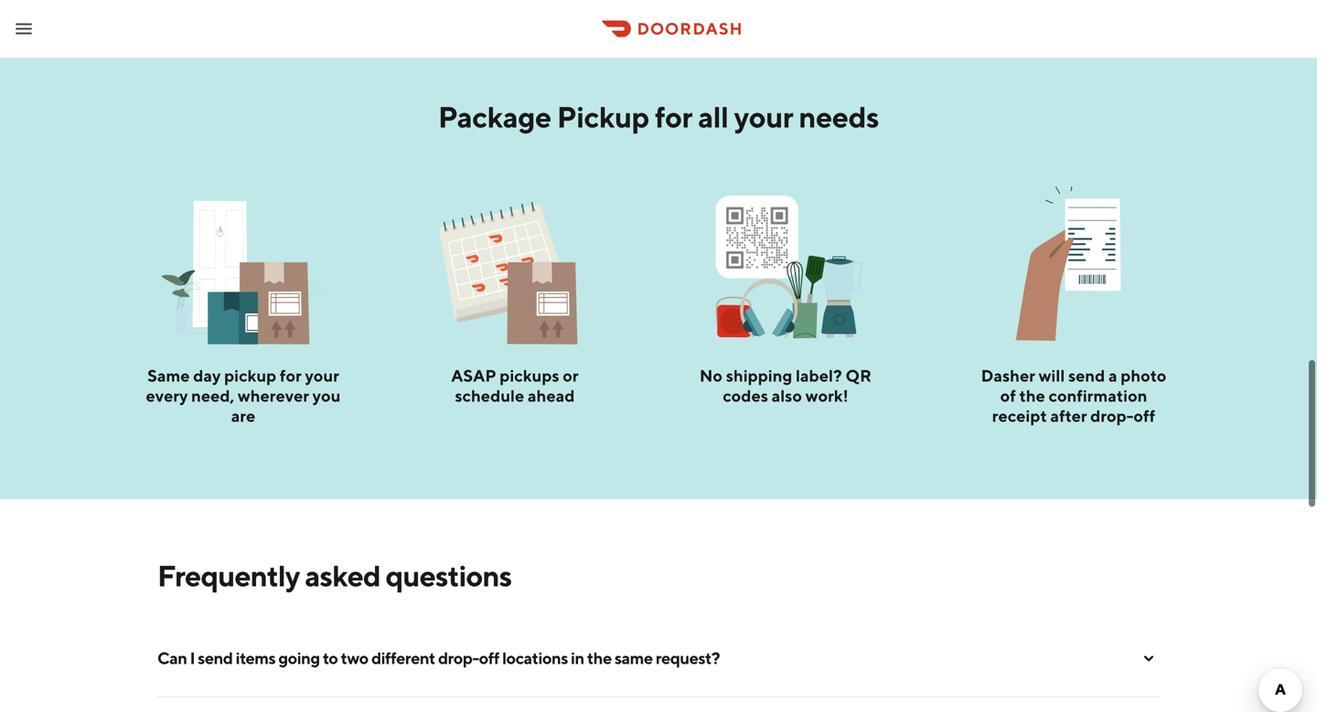 Task type: locate. For each thing, give the bounding box(es) containing it.
your inside same day pickup for your every need, wherever you are
[[305, 366, 339, 386]]

0 vertical spatial for
[[655, 100, 693, 134]]

no
[[700, 366, 723, 386]]

0 vertical spatial the
[[1020, 386, 1046, 406]]

1 vertical spatial drop-
[[438, 649, 479, 668]]

0 horizontal spatial the
[[587, 649, 612, 668]]

1 horizontal spatial your
[[734, 100, 793, 134]]

1 feature card image image from the left
[[161, 187, 325, 351]]

1 horizontal spatial send
[[1069, 366, 1105, 386]]

0 horizontal spatial your
[[305, 366, 339, 386]]

1 vertical spatial for
[[280, 366, 302, 386]]

schedule
[[455, 386, 524, 406]]

0 horizontal spatial for
[[280, 366, 302, 386]]

of
[[1000, 386, 1016, 406]]

1 horizontal spatial drop-
[[1091, 406, 1134, 426]]

confirmation
[[1049, 386, 1148, 406]]

1 vertical spatial off
[[479, 649, 499, 668]]

send
[[1069, 366, 1105, 386], [198, 649, 233, 668]]

the
[[1020, 386, 1046, 406], [587, 649, 612, 668]]

send up confirmation
[[1069, 366, 1105, 386]]

off
[[1134, 406, 1156, 426], [479, 649, 499, 668]]

feature card image image for day
[[161, 187, 325, 351]]

send inside 'dasher will send a photo of the confirmation receipt after drop-off'
[[1069, 366, 1105, 386]]

same day pickup for your every need, wherever you are
[[146, 366, 341, 426]]

no shipping label? qr codes also work!
[[700, 366, 872, 406]]

wherever
[[238, 386, 309, 406]]

1 vertical spatial send
[[198, 649, 233, 668]]

in
[[571, 649, 584, 668]]

a
[[1109, 366, 1118, 386]]

your for all
[[734, 100, 793, 134]]

pickups
[[500, 366, 560, 386]]

drop- down confirmation
[[1091, 406, 1134, 426]]

0 vertical spatial drop-
[[1091, 406, 1134, 426]]

your
[[734, 100, 793, 134], [305, 366, 339, 386]]

the right "in"
[[587, 649, 612, 668]]

1 horizontal spatial off
[[1134, 406, 1156, 426]]

after
[[1051, 406, 1087, 426]]

pickup
[[557, 100, 649, 134]]

1 horizontal spatial the
[[1020, 386, 1046, 406]]

feature card image image
[[161, 187, 325, 351], [433, 187, 597, 351], [704, 187, 868, 351], [992, 187, 1156, 351]]

your up "you" on the left of the page
[[305, 366, 339, 386]]

dasher will send a photo of the confirmation receipt after drop-off
[[981, 366, 1167, 426]]

3 feature card image image from the left
[[704, 187, 868, 351]]

0 vertical spatial send
[[1069, 366, 1105, 386]]

2 feature card image image from the left
[[433, 187, 597, 351]]

for left all at right top
[[655, 100, 693, 134]]

send right i
[[198, 649, 233, 668]]

dasher
[[981, 366, 1036, 386]]

two
[[341, 649, 368, 668]]

1 vertical spatial your
[[305, 366, 339, 386]]

0 horizontal spatial off
[[479, 649, 499, 668]]

for
[[655, 100, 693, 134], [280, 366, 302, 386]]

0 vertical spatial your
[[734, 100, 793, 134]]

off left 'locations'
[[479, 649, 499, 668]]

0 horizontal spatial send
[[198, 649, 233, 668]]

0 horizontal spatial drop-
[[438, 649, 479, 668]]

for up "wherever"
[[280, 366, 302, 386]]

off down the photo
[[1134, 406, 1156, 426]]

the up receipt
[[1020, 386, 1046, 406]]

going
[[278, 649, 320, 668]]

for inside same day pickup for your every need, wherever you are
[[280, 366, 302, 386]]

send for i
[[198, 649, 233, 668]]

asked
[[305, 559, 380, 593]]

open menu image
[[13, 18, 35, 40]]

drop- right different
[[438, 649, 479, 668]]

drop-
[[1091, 406, 1134, 426], [438, 649, 479, 668]]

you
[[313, 386, 341, 406]]

will
[[1039, 366, 1065, 386]]

your right all at right top
[[734, 100, 793, 134]]

send for will
[[1069, 366, 1105, 386]]

4 feature card image image from the left
[[992, 187, 1156, 351]]

0 vertical spatial off
[[1134, 406, 1156, 426]]



Task type: vqa. For each thing, say whether or not it's contained in the screenshot.
may
no



Task type: describe. For each thing, give the bounding box(es) containing it.
different
[[371, 649, 435, 668]]

1 horizontal spatial for
[[655, 100, 693, 134]]

locations
[[502, 649, 568, 668]]

are
[[231, 406, 255, 426]]

off inside 'dasher will send a photo of the confirmation receipt after drop-off'
[[1134, 406, 1156, 426]]

asap pickups or schedule ahead
[[451, 366, 579, 406]]

frequently asked questions
[[157, 559, 512, 593]]

can
[[157, 649, 187, 668]]

questions
[[386, 559, 512, 593]]

frequently
[[157, 559, 300, 593]]

asap
[[451, 366, 496, 386]]

feature card image image for will
[[992, 187, 1156, 351]]

also
[[772, 386, 802, 406]]

work!
[[806, 386, 849, 406]]

drop- inside 'dasher will send a photo of the confirmation receipt after drop-off'
[[1091, 406, 1134, 426]]

every
[[146, 386, 188, 406]]

pickup
[[224, 366, 276, 386]]

label?
[[796, 366, 842, 386]]

need,
[[191, 386, 234, 406]]

items
[[236, 649, 276, 668]]

all
[[698, 100, 729, 134]]

photo
[[1121, 366, 1167, 386]]

your for for
[[305, 366, 339, 386]]

request?
[[656, 649, 720, 668]]

the inside 'dasher will send a photo of the confirmation receipt after drop-off'
[[1020, 386, 1046, 406]]

can i send items going to two different drop-off locations in the same request?
[[157, 649, 720, 668]]

package
[[438, 100, 551, 134]]

same
[[615, 649, 653, 668]]

feature card image image for pickups
[[433, 187, 597, 351]]

feature card image image for shipping
[[704, 187, 868, 351]]

day
[[193, 366, 221, 386]]

package pickup for all your needs
[[438, 100, 879, 134]]

needs
[[799, 100, 879, 134]]

same
[[147, 366, 190, 386]]

1 vertical spatial the
[[587, 649, 612, 668]]

ahead
[[528, 386, 575, 406]]

to
[[323, 649, 338, 668]]

i
[[190, 649, 195, 668]]

receipt
[[992, 406, 1047, 426]]

or
[[563, 366, 579, 386]]

qr
[[846, 366, 872, 386]]

codes
[[723, 386, 768, 406]]

shipping
[[726, 366, 793, 386]]



